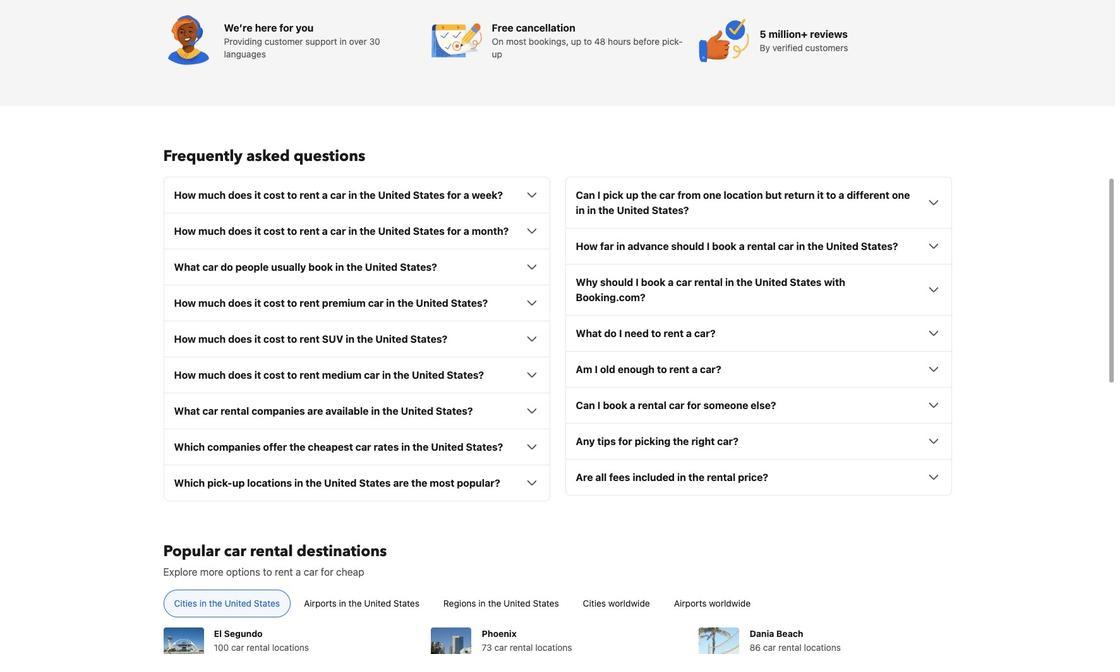 Task type: locate. For each thing, give the bounding box(es) containing it.
pick- inside dropdown button
[[207, 478, 232, 489]]

4 does from the top
[[228, 334, 252, 345]]

states down rates
[[359, 478, 391, 489]]

popular
[[163, 542, 220, 563]]

airports up cheap car rental in dania beach image
[[674, 599, 707, 609]]

regions in the united states
[[444, 599, 559, 609]]

0 vertical spatial pick-
[[662, 36, 683, 47]]

location
[[724, 190, 763, 201]]

car? inside 'dropdown button'
[[700, 364, 721, 376]]

can left pick
[[576, 190, 595, 201]]

0 vertical spatial which
[[174, 442, 205, 453]]

airports for airports worldwide
[[674, 599, 707, 609]]

cities
[[174, 599, 197, 609], [583, 599, 606, 609]]

can i pick up the car from one location but return it to a different one in in the united states?
[[576, 190, 910, 216]]

for right tips
[[618, 436, 632, 448]]

companies up offer
[[252, 406, 305, 417]]

in inside airports in the united states button
[[339, 599, 346, 609]]

cheap car rental in el segundo image
[[163, 628, 204, 655]]

how for how far in advance should i book a rental car in the united states?
[[576, 241, 598, 252]]

a inside why should i book a car rental in the united states with booking.com?
[[668, 277, 674, 288]]

destinations
[[297, 542, 387, 563]]

how much does it cost to rent premium car in the united states?
[[174, 298, 488, 309]]

before
[[633, 36, 660, 47]]

advance
[[628, 241, 669, 252]]

to inside 'can i pick up the car from one location but return it to a different one in in the united states?'
[[826, 190, 836, 201]]

what car do people usually book in the united states?
[[174, 262, 437, 273]]

cities worldwide button
[[572, 590, 661, 618]]

3 cost from the top
[[264, 298, 285, 309]]

airports for airports in the united states
[[304, 599, 337, 609]]

does inside dropdown button
[[228, 334, 252, 345]]

people
[[235, 262, 269, 273]]

should up booking.com?
[[600, 277, 633, 288]]

can up any on the bottom right of page
[[576, 400, 595, 412]]

a
[[322, 190, 328, 201], [464, 190, 469, 201], [839, 190, 845, 201], [322, 226, 328, 237], [464, 226, 469, 237], [739, 241, 745, 252], [668, 277, 674, 288], [686, 328, 692, 340], [692, 364, 698, 376], [630, 400, 636, 412], [296, 567, 301, 578]]

cheap
[[336, 567, 364, 578]]

the up rates
[[382, 406, 398, 417]]

0 horizontal spatial do
[[221, 262, 233, 273]]

rental inside phoenix 73 car rental locations
[[510, 643, 533, 654]]

2 vertical spatial car?
[[717, 436, 739, 448]]

5 million+ reviews image
[[699, 15, 750, 66]]

should right advance
[[671, 241, 704, 252]]

book inside why should i book a car rental in the united states with booking.com?
[[641, 277, 666, 288]]

which companies offer the cheapest car rates  in the united states? button
[[174, 440, 539, 455]]

worldwide for cities worldwide
[[608, 599, 650, 609]]

0 horizontal spatial airports
[[304, 599, 337, 609]]

states left the regions
[[394, 599, 420, 609]]

a down advance
[[668, 277, 674, 288]]

2 cost from the top
[[264, 226, 285, 237]]

old
[[600, 364, 615, 376]]

the up how much does it cost to rent suv in the united states? dropdown button
[[397, 298, 414, 309]]

cost for how much does it cost to rent suv in the united states?
[[264, 334, 285, 345]]

you
[[296, 22, 314, 34]]

car inside 'can i pick up the car from one location but return it to a different one in in the united states?'
[[659, 190, 675, 201]]

1 horizontal spatial worldwide
[[709, 599, 751, 609]]

1 vertical spatial most
[[430, 478, 455, 489]]

i up booking.com?
[[636, 277, 639, 288]]

1 horizontal spatial cities
[[583, 599, 606, 609]]

in inside regions in the united states button
[[479, 599, 486, 609]]

for inside popular car rental destinations explore more options to rent a car for cheap
[[321, 567, 334, 578]]

to
[[584, 36, 592, 47], [287, 190, 297, 201], [826, 190, 836, 201], [287, 226, 297, 237], [287, 298, 297, 309], [651, 328, 661, 340], [287, 334, 297, 345], [657, 364, 667, 376], [287, 370, 297, 381], [263, 567, 272, 578]]

1 vertical spatial which
[[174, 478, 205, 489]]

a down 'can i pick up the car from one location but return it to a different one in in the united states?'
[[739, 241, 745, 252]]

to left suv
[[287, 334, 297, 345]]

1 much from the top
[[198, 190, 226, 201]]

el segundo 100 car rental locations
[[214, 629, 309, 654]]

4 much from the top
[[198, 334, 226, 345]]

it
[[254, 190, 261, 201], [817, 190, 824, 201], [254, 226, 261, 237], [254, 298, 261, 309], [254, 334, 261, 345], [254, 370, 261, 381]]

0 horizontal spatial most
[[430, 478, 455, 489]]

we're
[[224, 22, 253, 34]]

1 vertical spatial do
[[604, 328, 617, 340]]

rent left 'premium'
[[300, 298, 320, 309]]

cost inside how much does it cost to rent suv in the united states? dropdown button
[[264, 334, 285, 345]]

cost inside how much does it cost to rent a car in the united states for a week? dropdown button
[[264, 190, 285, 201]]

in inside why should i book a car rental in the united states with booking.com?
[[725, 277, 734, 288]]

0 vertical spatial are
[[307, 406, 323, 417]]

1 horizontal spatial most
[[506, 36, 526, 47]]

cost for how much does it cost to rent premium car in the united states?
[[264, 298, 285, 309]]

states left month?
[[413, 226, 445, 237]]

states left week?
[[413, 190, 445, 201]]

0 horizontal spatial should
[[600, 277, 633, 288]]

in inside which companies offer the cheapest car rates  in the united states? dropdown button
[[401, 442, 410, 453]]

1 worldwide from the left
[[608, 599, 650, 609]]

a up the can i book a rental car for someone else?
[[692, 364, 698, 376]]

what for what do i need to rent a car?
[[576, 328, 602, 340]]

beach
[[777, 629, 804, 640]]

offer
[[263, 442, 287, 453]]

book down advance
[[641, 277, 666, 288]]

1 vertical spatial pick-
[[207, 478, 232, 489]]

states inside why should i book a car rental in the united states with booking.com?
[[790, 277, 822, 288]]

cost inside "how much does it cost to rent medium car in the united states?" dropdown button
[[264, 370, 285, 381]]

do
[[221, 262, 233, 273], [604, 328, 617, 340]]

most left popular?
[[430, 478, 455, 489]]

airports
[[304, 599, 337, 609], [674, 599, 707, 609]]

how inside dropdown button
[[174, 334, 196, 345]]

1 vertical spatial what
[[576, 328, 602, 340]]

2 cities from the left
[[583, 599, 606, 609]]

pick
[[603, 190, 624, 201]]

2 can from the top
[[576, 400, 595, 412]]

1 cities from the left
[[174, 599, 197, 609]]

the
[[360, 190, 376, 201], [641, 190, 657, 201], [598, 205, 615, 216], [360, 226, 376, 237], [808, 241, 824, 252], [347, 262, 363, 273], [737, 277, 753, 288], [397, 298, 414, 309], [357, 334, 373, 345], [393, 370, 410, 381], [382, 406, 398, 417], [673, 436, 689, 448], [289, 442, 305, 453], [413, 442, 429, 453], [689, 472, 705, 484], [306, 478, 322, 489], [411, 478, 427, 489], [209, 599, 222, 609], [349, 599, 362, 609], [488, 599, 501, 609]]

different
[[847, 190, 890, 201]]

cheap car rental in phoenix image
[[431, 628, 472, 655]]

1 cost from the top
[[264, 190, 285, 201]]

rates
[[374, 442, 399, 453]]

for left cheap
[[321, 567, 334, 578]]

cancellation
[[516, 22, 576, 34]]

are left available
[[307, 406, 323, 417]]

why
[[576, 277, 598, 288]]

0 horizontal spatial pick-
[[207, 478, 232, 489]]

0 vertical spatial do
[[221, 262, 233, 273]]

how
[[174, 190, 196, 201], [174, 226, 196, 237], [576, 241, 598, 252], [174, 298, 196, 309], [174, 334, 196, 345], [174, 370, 196, 381]]

cost up usually
[[264, 226, 285, 237]]

the up how much does it cost to rent a car in the united states for a month? dropdown button
[[360, 190, 376, 201]]

rental
[[747, 241, 776, 252], [694, 277, 723, 288], [638, 400, 667, 412], [221, 406, 249, 417], [707, 472, 736, 484], [250, 542, 293, 563], [247, 643, 270, 654], [510, 643, 533, 654], [779, 643, 802, 654]]

cost for how much does it cost to rent a car in the united states for a month?
[[264, 226, 285, 237]]

cities for cities in the united states
[[174, 599, 197, 609]]

states left with
[[790, 277, 822, 288]]

am
[[576, 364, 592, 376]]

5
[[760, 29, 766, 40]]

states inside how much does it cost to rent a car in the united states for a month? dropdown button
[[413, 226, 445, 237]]

the down cheapest
[[306, 478, 322, 489]]

how much does it cost to rent medium car in the united states? button
[[174, 368, 539, 383]]

states up phoenix 73 car rental locations
[[533, 599, 559, 609]]

how much does it cost to rent a car in the united states for a month?
[[174, 226, 509, 237]]

should inside why should i book a car rental in the united states with booking.com?
[[600, 277, 633, 288]]

73
[[482, 643, 492, 654]]

1 horizontal spatial airports
[[674, 599, 707, 609]]

does for how much does it cost to rent premium car in the united states?
[[228, 298, 252, 309]]

to left 48
[[584, 36, 592, 47]]

does for how much does it cost to rent medium car in the united states?
[[228, 370, 252, 381]]

to right enough
[[657, 364, 667, 376]]

providing
[[224, 36, 262, 47]]

which for which companies offer the cheapest car rates  in the united states?
[[174, 442, 205, 453]]

the down how far in advance should i book a rental car in the united states?
[[737, 277, 753, 288]]

to inside dropdown button
[[287, 334, 297, 345]]

1 which from the top
[[174, 442, 205, 453]]

rent left medium
[[300, 370, 320, 381]]

cost down how much does it cost to rent suv in the united states?
[[264, 370, 285, 381]]

verified
[[773, 43, 803, 53]]

cost left suv
[[264, 334, 285, 345]]

what
[[174, 262, 200, 273], [576, 328, 602, 340], [174, 406, 200, 417]]

can inside 'can i pick up the car from one location but return it to a different one in in the united states?'
[[576, 190, 595, 201]]

are
[[307, 406, 323, 417], [393, 478, 409, 489]]

to inside the free cancellation on most bookings, up to 48 hours before pick- up
[[584, 36, 592, 47]]

2 which from the top
[[174, 478, 205, 489]]

does for how much does it cost to rent a car in the united states for a week?
[[228, 190, 252, 201]]

1 vertical spatial are
[[393, 478, 409, 489]]

0 vertical spatial companies
[[252, 406, 305, 417]]

cost inside how much does it cost to rent a car in the united states for a month? dropdown button
[[264, 226, 285, 237]]

0 vertical spatial what
[[174, 262, 200, 273]]

more
[[200, 567, 224, 578]]

cost inside how much does it cost to rent premium car in the united states? dropdown button
[[264, 298, 285, 309]]

popular car rental destinations explore more options to rent a car for cheap
[[163, 542, 387, 578]]

popular?
[[457, 478, 500, 489]]

am i old enough to rent a car? button
[[576, 362, 941, 377]]

a left month?
[[464, 226, 469, 237]]

1 horizontal spatial one
[[892, 190, 910, 201]]

one right different
[[892, 190, 910, 201]]

cost down usually
[[264, 298, 285, 309]]

3 much from the top
[[198, 298, 226, 309]]

rent inside popular car rental destinations explore more options to rent a car for cheap
[[275, 567, 293, 578]]

rent
[[300, 190, 320, 201], [300, 226, 320, 237], [300, 298, 320, 309], [664, 328, 684, 340], [300, 334, 320, 345], [669, 364, 690, 376], [300, 370, 320, 381], [275, 567, 293, 578]]

one
[[703, 190, 721, 201], [892, 190, 910, 201]]

0 vertical spatial can
[[576, 190, 595, 201]]

locations inside dania beach 86 car rental locations
[[804, 643, 841, 654]]

1 vertical spatial car?
[[700, 364, 721, 376]]

i left pick
[[598, 190, 601, 201]]

1 horizontal spatial pick-
[[662, 36, 683, 47]]

in inside how much does it cost to rent suv in the united states? dropdown button
[[346, 334, 355, 345]]

free cancellation image
[[431, 15, 482, 66]]

i up why should i book a car rental in the united states with booking.com?
[[707, 241, 710, 252]]

locations
[[247, 478, 292, 489], [272, 643, 309, 654], [535, 643, 572, 654], [804, 643, 841, 654]]

states up el segundo 100 car rental locations
[[254, 599, 280, 609]]

for inside we're here for you providing customer support in over 30 languages
[[279, 22, 293, 34]]

do left the people
[[221, 262, 233, 273]]

can i book a rental car for someone else?
[[576, 400, 776, 412]]

i
[[598, 190, 601, 201], [707, 241, 710, 252], [636, 277, 639, 288], [619, 328, 622, 340], [595, 364, 598, 376], [598, 400, 601, 412]]

the down "right"
[[689, 472, 705, 484]]

how much does it cost to rent a car in the united states for a week? button
[[174, 188, 539, 203]]

3 does from the top
[[228, 298, 252, 309]]

it for how much does it cost to rent a car in the united states for a week?
[[254, 190, 261, 201]]

can for can i pick up the car from one location but return it to a different one in in the united states?
[[576, 190, 595, 201]]

states?
[[652, 205, 689, 216], [861, 241, 898, 252], [400, 262, 437, 273], [451, 298, 488, 309], [410, 334, 448, 345], [447, 370, 484, 381], [436, 406, 473, 417], [466, 442, 503, 453]]

how for how much does it cost to rent a car in the united states for a month?
[[174, 226, 196, 237]]

to right options at the bottom
[[263, 567, 272, 578]]

companies inside which companies offer the cheapest car rates  in the united states? dropdown button
[[207, 442, 261, 453]]

0 vertical spatial should
[[671, 241, 704, 252]]

for up customer
[[279, 22, 293, 34]]

1 horizontal spatial should
[[671, 241, 704, 252]]

1 horizontal spatial are
[[393, 478, 409, 489]]

do inside what car do people usually book in the united states? dropdown button
[[221, 262, 233, 273]]

united inside 'can i pick up the car from one location but return it to a different one in in the united states?'
[[617, 205, 649, 216]]

one right from
[[703, 190, 721, 201]]

car
[[330, 190, 346, 201], [659, 190, 675, 201], [330, 226, 346, 237], [778, 241, 794, 252], [202, 262, 218, 273], [676, 277, 692, 288], [368, 298, 384, 309], [364, 370, 380, 381], [669, 400, 685, 412], [202, 406, 218, 417], [356, 442, 371, 453], [224, 542, 246, 563], [304, 567, 318, 578], [231, 643, 244, 654], [494, 643, 507, 654], [763, 643, 776, 654]]

in inside how much does it cost to rent a car in the united states for a week? dropdown button
[[348, 190, 357, 201]]

0 vertical spatial car?
[[694, 328, 716, 340]]

car inside phoenix 73 car rental locations
[[494, 643, 507, 654]]

1 vertical spatial companies
[[207, 442, 261, 453]]

it for how much does it cost to rent medium car in the united states?
[[254, 370, 261, 381]]

4 cost from the top
[[264, 334, 285, 345]]

by
[[760, 43, 770, 53]]

premium
[[322, 298, 366, 309]]

pick-
[[662, 36, 683, 47], [207, 478, 232, 489]]

48
[[594, 36, 606, 47]]

0 vertical spatial most
[[506, 36, 526, 47]]

1 vertical spatial can
[[576, 400, 595, 412]]

much for how much does it cost to rent suv in the united states?
[[198, 334, 226, 345]]

companies left offer
[[207, 442, 261, 453]]

2 much from the top
[[198, 226, 226, 237]]

1 airports from the left
[[304, 599, 337, 609]]

tab list
[[153, 590, 962, 619]]

customers
[[805, 43, 848, 53]]

0 horizontal spatial one
[[703, 190, 721, 201]]

0 horizontal spatial are
[[307, 406, 323, 417]]

2 does from the top
[[228, 226, 252, 237]]

locations inside el segundo 100 car rental locations
[[272, 643, 309, 654]]

1 vertical spatial should
[[600, 277, 633, 288]]

much inside dropdown button
[[198, 334, 226, 345]]

most inside the free cancellation on most bookings, up to 48 hours before pick- up
[[506, 36, 526, 47]]

0 horizontal spatial cities
[[174, 599, 197, 609]]

cost down asked
[[264, 190, 285, 201]]

we're here for you image
[[163, 15, 214, 66]]

1 horizontal spatial do
[[604, 328, 617, 340]]

2 airports from the left
[[674, 599, 707, 609]]

states? inside 'can i pick up the car from one location but return it to a different one in in the united states?'
[[652, 205, 689, 216]]

states
[[413, 190, 445, 201], [413, 226, 445, 237], [790, 277, 822, 288], [359, 478, 391, 489], [254, 599, 280, 609], [394, 599, 420, 609], [533, 599, 559, 609]]

the down pick
[[598, 205, 615, 216]]

which companies offer the cheapest car rates  in the united states?
[[174, 442, 503, 453]]

a down questions at the top left of the page
[[322, 190, 328, 201]]

2 vertical spatial what
[[174, 406, 200, 417]]

0 horizontal spatial worldwide
[[608, 599, 650, 609]]

5 cost from the top
[[264, 370, 285, 381]]

rent left suv
[[300, 334, 320, 345]]

cost for how much does it cost to rent medium car in the united states?
[[264, 370, 285, 381]]

do left need
[[604, 328, 617, 340]]

available
[[326, 406, 369, 417]]

up inside 'can i pick up the car from one location but return it to a different one in in the united states?'
[[626, 190, 639, 201]]

should inside how far in advance should i book a rental car in the united states? dropdown button
[[671, 241, 704, 252]]

companies
[[252, 406, 305, 417], [207, 442, 261, 453]]

free
[[492, 22, 514, 34]]

far
[[600, 241, 614, 252]]

can for can i book a rental car for someone else?
[[576, 400, 595, 412]]

i left old
[[595, 364, 598, 376]]

1 can from the top
[[576, 190, 595, 201]]

cost
[[264, 190, 285, 201], [264, 226, 285, 237], [264, 298, 285, 309], [264, 334, 285, 345], [264, 370, 285, 381]]

1 does from the top
[[228, 190, 252, 201]]

how for how much does it cost to rent a car in the united states for a week?
[[174, 190, 196, 201]]

the left popular?
[[411, 478, 427, 489]]

car?
[[694, 328, 716, 340], [700, 364, 721, 376], [717, 436, 739, 448]]

book right usually
[[309, 262, 333, 273]]

airports down cheap
[[304, 599, 337, 609]]

a left different
[[839, 190, 845, 201]]

5 does from the top
[[228, 370, 252, 381]]

for
[[279, 22, 293, 34], [447, 190, 461, 201], [447, 226, 461, 237], [687, 400, 701, 412], [618, 436, 632, 448], [321, 567, 334, 578]]

car? up someone
[[700, 364, 721, 376]]

are down rates
[[393, 478, 409, 489]]

car? down why should i book a car rental in the united states with booking.com?
[[694, 328, 716, 340]]

to right return
[[826, 190, 836, 201]]

most right on
[[506, 36, 526, 47]]

a down destinations at the bottom
[[296, 567, 301, 578]]

much for how much does it cost to rent medium car in the united states?
[[198, 370, 226, 381]]

all
[[596, 472, 607, 484]]

5 much from the top
[[198, 370, 226, 381]]

it inside dropdown button
[[254, 334, 261, 345]]

does
[[228, 190, 252, 201], [228, 226, 252, 237], [228, 298, 252, 309], [228, 334, 252, 345], [228, 370, 252, 381]]

rent up the can i book a rental car for someone else?
[[669, 364, 690, 376]]

car? right "right"
[[717, 436, 739, 448]]

2 worldwide from the left
[[709, 599, 751, 609]]

rent right options at the bottom
[[275, 567, 293, 578]]

cost for how much does it cost to rent a car in the united states for a week?
[[264, 190, 285, 201]]



Task type: describe. For each thing, give the bounding box(es) containing it.
rental inside 'dropdown button'
[[707, 472, 736, 484]]

enough
[[618, 364, 655, 376]]

locations inside phoenix 73 car rental locations
[[535, 643, 572, 654]]

rental inside popular car rental destinations explore more options to rent a car for cheap
[[250, 542, 293, 563]]

to down asked
[[287, 190, 297, 201]]

rent down questions at the top left of the page
[[300, 190, 320, 201]]

the inside why should i book a car rental in the united states with booking.com?
[[737, 277, 753, 288]]

how for how much does it cost to rent medium car in the united states?
[[174, 370, 196, 381]]

how much does it cost to rent a car in the united states for a week?
[[174, 190, 503, 201]]

frequently asked questions
[[163, 146, 365, 167]]

much for how much does it cost to rent a car in the united states for a month?
[[198, 226, 226, 237]]

it inside 'can i pick up the car from one location but return it to a different one in in the united states?'
[[817, 190, 824, 201]]

rental inside dania beach 86 car rental locations
[[779, 643, 802, 654]]

airports worldwide
[[674, 599, 751, 609]]

a down enough
[[630, 400, 636, 412]]

states inside the 'cities in the united states' button
[[254, 599, 280, 609]]

states inside how much does it cost to rent a car in the united states for a week? dropdown button
[[413, 190, 445, 201]]

the inside 'dropdown button'
[[689, 472, 705, 484]]

we're here for you providing customer support in over 30 languages
[[224, 22, 380, 60]]

what for what car rental companies are available in the united states?
[[174, 406, 200, 417]]

the up how much does it cost to rent premium car in the united states? dropdown button
[[347, 262, 363, 273]]

in inside "how much does it cost to rent medium car in the united states?" dropdown button
[[382, 370, 391, 381]]

up inside dropdown button
[[232, 478, 245, 489]]

5 million+ reviews by verified customers
[[760, 29, 848, 53]]

car inside el segundo 100 car rental locations
[[231, 643, 244, 654]]

booking.com?
[[576, 292, 646, 303]]

bookings,
[[529, 36, 569, 47]]

to inside 'dropdown button'
[[657, 364, 667, 376]]

are inside dropdown button
[[307, 406, 323, 417]]

price?
[[738, 472, 768, 484]]

customer
[[265, 36, 303, 47]]

tab list containing cities in the united states
[[153, 590, 962, 619]]

in inside what car rental companies are available in the united states? dropdown button
[[371, 406, 380, 417]]

united inside why should i book a car rental in the united states with booking.com?
[[755, 277, 788, 288]]

million+
[[769, 29, 808, 40]]

any tips for picking the right car? button
[[576, 434, 941, 449]]

fees
[[609, 472, 630, 484]]

how much does it cost to rent medium car in the united states?
[[174, 370, 484, 381]]

i up tips
[[598, 400, 601, 412]]

the up what car do people usually book in the united states? dropdown button on the top left of page
[[360, 226, 376, 237]]

medium
[[322, 370, 362, 381]]

states inside which pick-up locations in the united states are the most popular? dropdown button
[[359, 478, 391, 489]]

how much does it cost to rent suv in the united states? button
[[174, 332, 539, 347]]

it for how much does it cost to rent suv in the united states?
[[254, 334, 261, 345]]

how much does it cost to rent a car in the united states for a month? button
[[174, 224, 539, 239]]

hours
[[608, 36, 631, 47]]

asked
[[246, 146, 290, 167]]

are
[[576, 472, 593, 484]]

to down how much does it cost to rent suv in the united states?
[[287, 370, 297, 381]]

cities for cities worldwide
[[583, 599, 606, 609]]

do inside what do i need to rent a car? dropdown button
[[604, 328, 617, 340]]

what for what car do people usually book in the united states?
[[174, 262, 200, 273]]

to down usually
[[287, 298, 297, 309]]

in inside the 'cities in the united states' button
[[200, 599, 207, 609]]

i inside why should i book a car rental in the united states with booking.com?
[[636, 277, 639, 288]]

which pick-up locations in the united states are the most popular? button
[[174, 476, 539, 491]]

in inside how much does it cost to rent a car in the united states for a month? dropdown button
[[348, 226, 357, 237]]

segundo
[[224, 629, 263, 640]]

in inside are all fees included in the rental price? 'dropdown button'
[[677, 472, 686, 484]]

much for how much does it cost to rent a car in the united states for a week?
[[198, 190, 226, 201]]

can i pick up the car from one location but return it to a different one in in the united states? button
[[576, 188, 941, 218]]

options
[[226, 567, 260, 578]]

usually
[[271, 262, 306, 273]]

i inside 'can i pick up the car from one location but return it to a different one in in the united states?'
[[598, 190, 601, 201]]

does for how much does it cost to rent suv in the united states?
[[228, 334, 252, 345]]

any
[[576, 436, 595, 448]]

how far in advance should i book a rental car in the united states?
[[576, 241, 898, 252]]

a inside popular car rental destinations explore more options to rent a car for cheap
[[296, 567, 301, 578]]

rent right need
[[664, 328, 684, 340]]

what car rental companies are available in the united states? button
[[174, 404, 539, 419]]

locations inside dropdown button
[[247, 478, 292, 489]]

the up what car rental companies are available in the united states? dropdown button
[[393, 370, 410, 381]]

return
[[784, 190, 815, 201]]

the down cheap
[[349, 599, 362, 609]]

el
[[214, 629, 222, 640]]

why should i book a car rental in the united states with booking.com?
[[576, 277, 845, 303]]

what car rental companies are available in the united states?
[[174, 406, 473, 417]]

cheap car rental in dania beach image
[[699, 628, 740, 655]]

a inside 'can i pick up the car from one location but return it to a different one in in the united states?'
[[839, 190, 845, 201]]

reviews
[[810, 29, 848, 40]]

how for how much does it cost to rent premium car in the united states?
[[174, 298, 196, 309]]

what do i need to rent a car?
[[576, 328, 716, 340]]

dania beach 86 car rental locations
[[750, 629, 841, 654]]

cities in the united states button
[[163, 590, 291, 618]]

else?
[[751, 400, 776, 412]]

are inside dropdown button
[[393, 478, 409, 489]]

car inside dania beach 86 car rental locations
[[763, 643, 776, 654]]

cities in the united states
[[174, 599, 280, 609]]

are all fees included in the rental price?
[[576, 472, 768, 484]]

30
[[369, 36, 380, 47]]

month?
[[472, 226, 509, 237]]

any tips for picking the right car?
[[576, 436, 739, 448]]

regions
[[444, 599, 476, 609]]

book up why should i book a car rental in the united states with booking.com?
[[712, 241, 737, 252]]

airports in the united states button
[[293, 590, 430, 618]]

what do i need to rent a car? button
[[576, 326, 941, 341]]

rent up the 'what car do people usually book in the united states?'
[[300, 226, 320, 237]]

100
[[214, 643, 229, 654]]

here
[[255, 22, 277, 34]]

how much does it cost to rent suv in the united states?
[[174, 334, 448, 345]]

for left month?
[[447, 226, 461, 237]]

car? for am i old enough to rent a car?
[[700, 364, 721, 376]]

a inside 'dropdown button'
[[692, 364, 698, 376]]

the up phoenix
[[488, 599, 501, 609]]

states inside regions in the united states button
[[533, 599, 559, 609]]

questions
[[294, 146, 365, 167]]

on
[[492, 36, 504, 47]]

which for which pick-up locations in the united states are the most popular?
[[174, 478, 205, 489]]

picking
[[635, 436, 671, 448]]

rental inside why should i book a car rental in the united states with booking.com?
[[694, 277, 723, 288]]

does for how much does it cost to rent a car in the united states for a month?
[[228, 226, 252, 237]]

how far in advance should i book a rental car in the united states? button
[[576, 239, 941, 254]]

what car do people usually book in the united states? button
[[174, 260, 539, 275]]

to right need
[[651, 328, 661, 340]]

states inside airports in the united states button
[[394, 599, 420, 609]]

it for how much does it cost to rent a car in the united states for a month?
[[254, 226, 261, 237]]

it for how much does it cost to rent premium car in the united states?
[[254, 298, 261, 309]]

to up usually
[[287, 226, 297, 237]]

right
[[692, 436, 715, 448]]

car? for what do i need to rent a car?
[[694, 328, 716, 340]]

companies inside what car rental companies are available in the united states? dropdown button
[[252, 406, 305, 417]]

in inside which pick-up locations in the united states are the most popular? dropdown button
[[294, 478, 303, 489]]

languages
[[224, 49, 266, 60]]

the left "right"
[[673, 436, 689, 448]]

a down 'how much does it cost to rent a car in the united states for a week?'
[[322, 226, 328, 237]]

car inside why should i book a car rental in the united states with booking.com?
[[676, 277, 692, 288]]

the right offer
[[289, 442, 305, 453]]

i left need
[[619, 328, 622, 340]]

the right rates
[[413, 442, 429, 453]]

in inside what car do people usually book in the united states? dropdown button
[[335, 262, 344, 273]]

a left week?
[[464, 190, 469, 201]]

rent inside 'dropdown button'
[[669, 364, 690, 376]]

to inside popular car rental destinations explore more options to rent a car for cheap
[[263, 567, 272, 578]]

the up el at the bottom of the page
[[209, 599, 222, 609]]

free cancellation on most bookings, up to 48 hours before pick- up
[[492, 22, 683, 60]]

worldwide for airports worldwide
[[709, 599, 751, 609]]

with
[[824, 277, 845, 288]]

a down why should i book a car rental in the united states with booking.com?
[[686, 328, 692, 340]]

from
[[678, 190, 701, 201]]

can i book a rental car for someone else? button
[[576, 398, 941, 413]]

states? inside dropdown button
[[410, 334, 448, 345]]

airports worldwide button
[[663, 590, 762, 618]]

in inside how much does it cost to rent premium car in the united states? dropdown button
[[386, 298, 395, 309]]

for left week?
[[447, 190, 461, 201]]

most inside dropdown button
[[430, 478, 455, 489]]

2 one from the left
[[892, 190, 910, 201]]

pick- inside the free cancellation on most bookings, up to 48 hours before pick- up
[[662, 36, 683, 47]]

rent inside dropdown button
[[300, 334, 320, 345]]

book down old
[[603, 400, 627, 412]]

in inside we're here for you providing customer support in over 30 languages
[[340, 36, 347, 47]]

how for how much does it cost to rent suv in the united states?
[[174, 334, 196, 345]]

much for how much does it cost to rent premium car in the united states?
[[198, 298, 226, 309]]

someone
[[704, 400, 748, 412]]

need
[[625, 328, 649, 340]]

are all fees included in the rental price? button
[[576, 470, 941, 485]]

the right pick
[[641, 190, 657, 201]]

week?
[[472, 190, 503, 201]]

i inside 'dropdown button'
[[595, 364, 598, 376]]

rental inside el segundo 100 car rental locations
[[247, 643, 270, 654]]

the right suv
[[357, 334, 373, 345]]

86
[[750, 643, 761, 654]]

included
[[633, 472, 675, 484]]

support
[[305, 36, 337, 47]]

1 one from the left
[[703, 190, 721, 201]]

dania
[[750, 629, 774, 640]]

for left someone
[[687, 400, 701, 412]]

cities worldwide
[[583, 599, 650, 609]]

airports in the united states
[[304, 599, 420, 609]]

the down return
[[808, 241, 824, 252]]



Task type: vqa. For each thing, say whether or not it's contained in the screenshot.
the bottommost "4"
no



